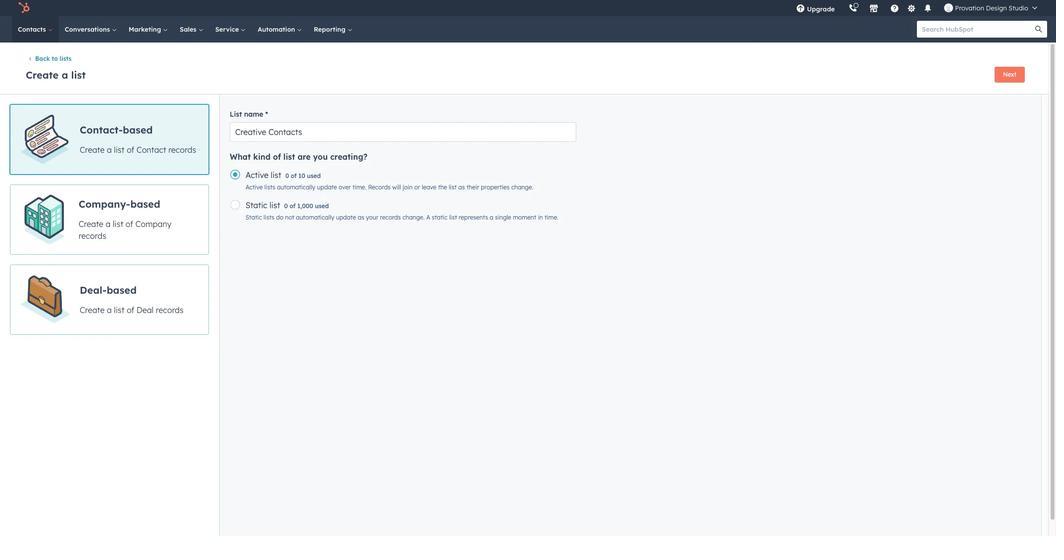 Task type: describe. For each thing, give the bounding box(es) containing it.
Search HubSpot search field
[[917, 21, 1038, 38]]

deal-based
[[80, 284, 137, 297]]

10
[[298, 172, 305, 180]]

sales
[[180, 25, 198, 33]]

records for contact-based
[[168, 145, 196, 155]]

company-
[[79, 198, 130, 210]]

based for deal-
[[107, 284, 137, 297]]

settings image
[[907, 4, 916, 13]]

create a list of deal records
[[80, 305, 184, 315]]

a for create a list of deal records
[[107, 305, 112, 315]]

back
[[35, 55, 50, 63]]

0 for active list
[[285, 172, 289, 180]]

menu containing provation design studio
[[789, 0, 1044, 16]]

a for create a list of contact records
[[107, 145, 112, 155]]

1 vertical spatial change.
[[403, 214, 425, 222]]

represents
[[459, 214, 488, 222]]

conversations link
[[59, 16, 123, 43]]

a for create a list of company records
[[106, 219, 111, 229]]

a left single
[[490, 214, 493, 222]]

marketing
[[129, 25, 163, 33]]

their
[[467, 184, 479, 191]]

do
[[276, 214, 283, 222]]

used for active list
[[307, 172, 321, 180]]

over
[[339, 184, 351, 191]]

reporting link
[[308, 16, 358, 43]]

design
[[986, 4, 1007, 12]]

static list 0 of 1,000 used
[[246, 201, 329, 211]]

sales link
[[174, 16, 209, 43]]

1,000
[[297, 203, 313, 210]]

in
[[538, 214, 543, 222]]

moment
[[513, 214, 536, 222]]

list left are
[[283, 152, 295, 162]]

contact
[[137, 145, 166, 155]]

automation
[[258, 25, 297, 33]]

reporting
[[314, 25, 347, 33]]

marketplaces button
[[864, 0, 884, 16]]

what kind of list are you creating?
[[230, 152, 368, 162]]

1 vertical spatial as
[[358, 214, 364, 222]]

create a list banner
[[24, 64, 1025, 84]]

hubspot image
[[18, 2, 30, 14]]

List name text field
[[230, 122, 576, 142]]

hubspot link
[[12, 2, 37, 14]]

0 vertical spatial lists
[[60, 55, 72, 63]]

1 vertical spatial update
[[336, 214, 356, 222]]

leave
[[422, 184, 437, 191]]

of for 1,000
[[290, 203, 296, 210]]

contacts
[[18, 25, 48, 33]]

provation
[[955, 4, 984, 12]]

the
[[438, 184, 447, 191]]

name
[[244, 110, 263, 119]]

create a list
[[26, 69, 86, 81]]

company-based
[[79, 198, 160, 210]]

static
[[432, 214, 448, 222]]

of for contact
[[127, 145, 134, 155]]

create for create a list
[[26, 69, 59, 81]]

active list 0 of 10 used
[[246, 171, 321, 180]]

list left 10
[[271, 171, 281, 180]]

next
[[1003, 71, 1017, 78]]

properties
[[481, 184, 510, 191]]

what
[[230, 152, 251, 162]]

single
[[495, 214, 511, 222]]

list right the
[[449, 184, 457, 191]]

0 vertical spatial change.
[[511, 184, 533, 191]]

your
[[366, 214, 378, 222]]

settings link
[[905, 3, 918, 13]]

calling icon image
[[849, 4, 858, 13]]

create for create a list of company records
[[79, 219, 103, 229]]

of for 10
[[291, 172, 297, 180]]

list inside create a list of company records
[[113, 219, 123, 229]]

active lists automatically update over time. records will join or leave the list as their properties change.
[[246, 184, 533, 191]]

help button
[[886, 0, 903, 16]]

deal
[[137, 305, 154, 315]]

are
[[298, 152, 311, 162]]



Task type: locate. For each thing, give the bounding box(es) containing it.
based up company
[[130, 198, 160, 210]]

0 horizontal spatial as
[[358, 214, 364, 222]]

not
[[285, 214, 294, 222]]

active for lists
[[246, 184, 263, 191]]

of down company-based
[[126, 219, 133, 229]]

update
[[317, 184, 337, 191], [336, 214, 356, 222]]

a
[[62, 69, 68, 81], [107, 145, 112, 155], [490, 214, 493, 222], [106, 219, 111, 229], [107, 305, 112, 315]]

1 active from the top
[[246, 171, 269, 180]]

list down deal-based
[[114, 305, 124, 315]]

service link
[[209, 16, 252, 43]]

static
[[246, 201, 267, 211], [246, 214, 262, 222]]

conversations
[[65, 25, 112, 33]]

as left their
[[458, 184, 465, 191]]

time.
[[353, 184, 366, 191], [545, 214, 558, 222]]

lists down active list 0 of 10 used
[[264, 184, 275, 191]]

of for deal
[[127, 305, 134, 315]]

calling icon button
[[845, 1, 862, 14]]

active for list
[[246, 171, 269, 180]]

active
[[246, 171, 269, 180], [246, 184, 263, 191]]

studio
[[1009, 4, 1028, 12]]

used inside active list 0 of 10 used
[[307, 172, 321, 180]]

menu
[[789, 0, 1044, 16]]

used
[[307, 172, 321, 180], [315, 203, 329, 210]]

upgrade
[[807, 5, 835, 13]]

list
[[230, 110, 242, 119]]

records right deal at the left of the page
[[156, 305, 184, 315]]

notifications button
[[920, 0, 936, 16]]

as
[[458, 184, 465, 191], [358, 214, 364, 222]]

creating?
[[330, 152, 368, 162]]

based up create a list of contact records
[[123, 124, 153, 136]]

0 vertical spatial static
[[246, 201, 267, 211]]

used for static list
[[315, 203, 329, 210]]

a down contact-based
[[107, 145, 112, 155]]

0 vertical spatial used
[[307, 172, 321, 180]]

static lists do not automatically update as your records change. a static list represents a single moment in time.
[[246, 214, 558, 222]]

next button
[[995, 67, 1025, 83]]

0 vertical spatial automatically
[[277, 184, 315, 191]]

or
[[414, 184, 420, 191]]

create
[[26, 69, 59, 81], [80, 145, 105, 155], [79, 219, 103, 229], [80, 305, 105, 315]]

automation link
[[252, 16, 308, 43]]

of left 10
[[291, 172, 297, 180]]

used inside "static list 0 of 1,000 used"
[[315, 203, 329, 210]]

1 vertical spatial automatically
[[296, 214, 334, 222]]

back to lists
[[35, 55, 72, 63]]

1 vertical spatial time.
[[545, 214, 558, 222]]

contacts link
[[12, 16, 59, 43]]

0 vertical spatial update
[[317, 184, 337, 191]]

lists right to
[[60, 55, 72, 63]]

1 vertical spatial active
[[246, 184, 263, 191]]

create down contact-
[[80, 145, 105, 155]]

list inside banner
[[71, 69, 86, 81]]

1 vertical spatial lists
[[264, 184, 275, 191]]

0 vertical spatial based
[[123, 124, 153, 136]]

marketing link
[[123, 16, 174, 43]]

upgrade image
[[796, 4, 805, 13]]

as left your
[[358, 214, 364, 222]]

based
[[123, 124, 153, 136], [130, 198, 160, 210], [107, 284, 137, 297]]

1 vertical spatial 0
[[284, 203, 288, 210]]

static for lists
[[246, 214, 262, 222]]

create down back on the top left of the page
[[26, 69, 59, 81]]

of left deal at the left of the page
[[127, 305, 134, 315]]

2 vertical spatial lists
[[264, 214, 275, 222]]

used right 10
[[307, 172, 321, 180]]

change.
[[511, 184, 533, 191], [403, 214, 425, 222]]

records for deal-based
[[156, 305, 184, 315]]

update left over
[[317, 184, 337, 191]]

service
[[215, 25, 241, 33]]

list right static
[[449, 214, 457, 222]]

1 vertical spatial based
[[130, 198, 160, 210]]

0
[[285, 172, 289, 180], [284, 203, 288, 210]]

0 vertical spatial active
[[246, 171, 269, 180]]

automatically down 10
[[277, 184, 315, 191]]

list
[[71, 69, 86, 81], [114, 145, 124, 155], [283, 152, 295, 162], [271, 171, 281, 180], [449, 184, 457, 191], [270, 201, 280, 211], [449, 214, 457, 222], [113, 219, 123, 229], [114, 305, 124, 315]]

back to lists link
[[28, 55, 72, 63]]

records right your
[[380, 214, 401, 222]]

1 horizontal spatial time.
[[545, 214, 558, 222]]

list down contact-based
[[114, 145, 124, 155]]

0 up not
[[284, 203, 288, 210]]

notifications image
[[924, 4, 932, 13]]

help image
[[890, 4, 899, 13]]

2 active from the top
[[246, 184, 263, 191]]

create for create a list of deal records
[[80, 305, 105, 315]]

1 horizontal spatial as
[[458, 184, 465, 191]]

create down the deal-
[[80, 305, 105, 315]]

update left your
[[336, 214, 356, 222]]

0 inside active list 0 of 10 used
[[285, 172, 289, 180]]

static for list
[[246, 201, 267, 211]]

0 horizontal spatial change.
[[403, 214, 425, 222]]

based for company-
[[130, 198, 160, 210]]

list down back to lists
[[71, 69, 86, 81]]

based for contact-
[[123, 124, 153, 136]]

a down company-
[[106, 219, 111, 229]]

lists
[[60, 55, 72, 63], [264, 184, 275, 191], [264, 214, 275, 222]]

kind
[[253, 152, 271, 162]]

search button
[[1030, 21, 1047, 38]]

0 vertical spatial time.
[[353, 184, 366, 191]]

records inside create a list of company records
[[79, 231, 106, 241]]

2 static from the top
[[246, 214, 262, 222]]

provation design studio
[[955, 4, 1028, 12]]

create a list of company records
[[79, 219, 172, 241]]

0 vertical spatial as
[[458, 184, 465, 191]]

based up create a list of deal records
[[107, 284, 137, 297]]

james peterson image
[[944, 3, 953, 12]]

company
[[135, 219, 172, 229]]

0 for static list
[[284, 203, 288, 210]]

time. right in
[[545, 214, 558, 222]]

of inside create a list of company records
[[126, 219, 133, 229]]

create a list of contact records
[[80, 145, 196, 155]]

None checkbox
[[10, 105, 209, 175], [10, 185, 209, 255], [10, 265, 209, 335], [10, 105, 209, 175], [10, 185, 209, 255], [10, 265, 209, 335]]

marketplaces image
[[870, 4, 878, 13]]

of right kind
[[273, 152, 281, 162]]

list down company-based
[[113, 219, 123, 229]]

list up 'do'
[[270, 201, 280, 211]]

a down deal-based
[[107, 305, 112, 315]]

records down company-
[[79, 231, 106, 241]]

1 vertical spatial static
[[246, 214, 262, 222]]

lists for active
[[264, 184, 275, 191]]

2 vertical spatial based
[[107, 284, 137, 297]]

you
[[313, 152, 328, 162]]

to
[[52, 55, 58, 63]]

create inside banner
[[26, 69, 59, 81]]

static down active list 0 of 10 used
[[246, 201, 267, 211]]

1 horizontal spatial change.
[[511, 184, 533, 191]]

provation design studio button
[[938, 0, 1043, 16]]

automatically
[[277, 184, 315, 191], [296, 214, 334, 222]]

a inside create a list of company records
[[106, 219, 111, 229]]

of inside active list 0 of 10 used
[[291, 172, 297, 180]]

lists for static
[[264, 214, 275, 222]]

contact-
[[80, 124, 123, 136]]

static left 'do'
[[246, 214, 262, 222]]

change. left a
[[403, 214, 425, 222]]

a down back to lists
[[62, 69, 68, 81]]

a for create a list
[[62, 69, 68, 81]]

0 horizontal spatial time.
[[353, 184, 366, 191]]

a
[[426, 214, 430, 222]]

records
[[368, 184, 391, 191]]

create down company-
[[79, 219, 103, 229]]

join
[[403, 184, 413, 191]]

of up not
[[290, 203, 296, 210]]

records for company-based
[[79, 231, 106, 241]]

automatically down the 1,000
[[296, 214, 334, 222]]

used right the 1,000
[[315, 203, 329, 210]]

0 vertical spatial 0
[[285, 172, 289, 180]]

lists left 'do'
[[264, 214, 275, 222]]

a inside create a list banner
[[62, 69, 68, 81]]

search image
[[1035, 26, 1042, 33]]

0 left 10
[[285, 172, 289, 180]]

will
[[392, 184, 401, 191]]

of left 'contact'
[[127, 145, 134, 155]]

1 static from the top
[[246, 201, 267, 211]]

create inside create a list of company records
[[79, 219, 103, 229]]

0 inside "static list 0 of 1,000 used"
[[284, 203, 288, 210]]

of
[[127, 145, 134, 155], [273, 152, 281, 162], [291, 172, 297, 180], [290, 203, 296, 210], [126, 219, 133, 229], [127, 305, 134, 315]]

list name
[[230, 110, 263, 119]]

records
[[168, 145, 196, 155], [380, 214, 401, 222], [79, 231, 106, 241], [156, 305, 184, 315]]

create for create a list of contact records
[[80, 145, 105, 155]]

contact-based
[[80, 124, 153, 136]]

change. right properties
[[511, 184, 533, 191]]

records right 'contact'
[[168, 145, 196, 155]]

of inside "static list 0 of 1,000 used"
[[290, 203, 296, 210]]

deal-
[[80, 284, 107, 297]]

of for company
[[126, 219, 133, 229]]

time. right over
[[353, 184, 366, 191]]

1 vertical spatial used
[[315, 203, 329, 210]]



Task type: vqa. For each thing, say whether or not it's contained in the screenshot.
3
no



